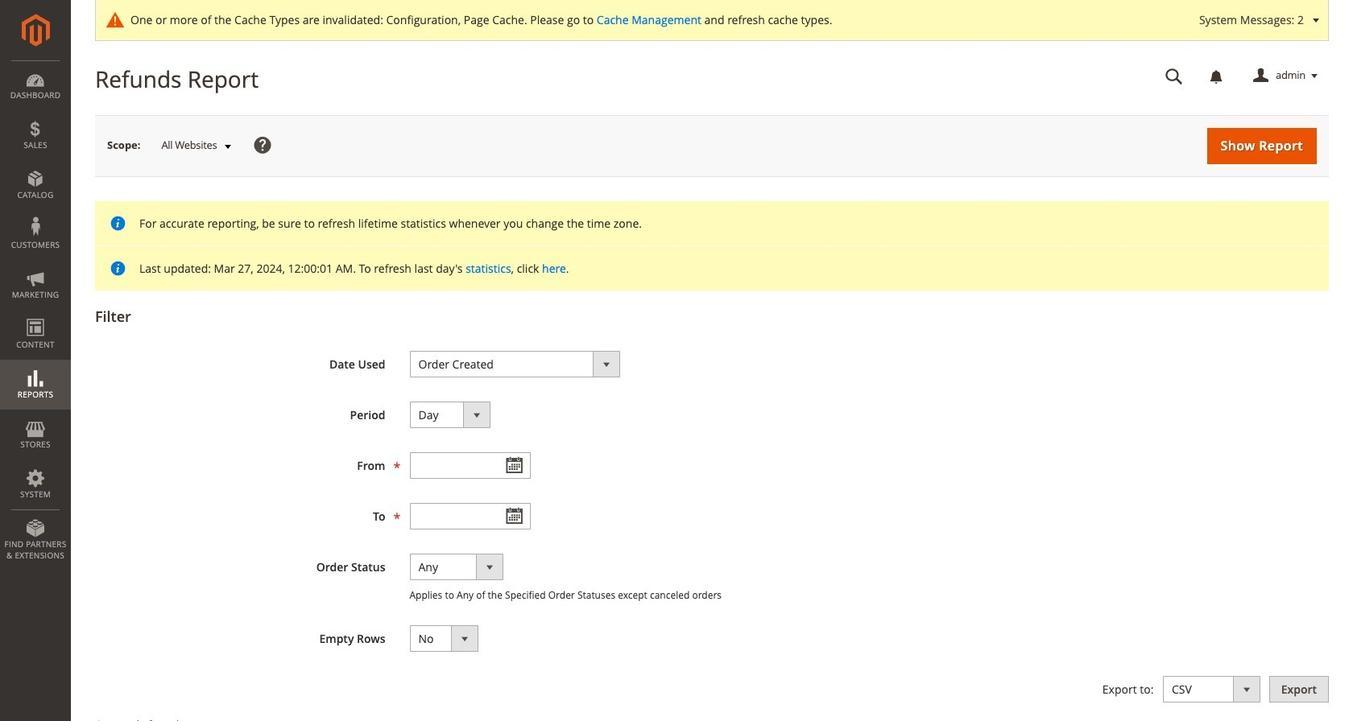 Task type: locate. For each thing, give the bounding box(es) containing it.
menu bar
[[0, 60, 71, 570]]

None text field
[[410, 503, 530, 530]]

None text field
[[1154, 62, 1194, 90], [410, 453, 530, 479], [1154, 62, 1194, 90], [410, 453, 530, 479]]



Task type: describe. For each thing, give the bounding box(es) containing it.
magento admin panel image
[[21, 14, 50, 47]]



